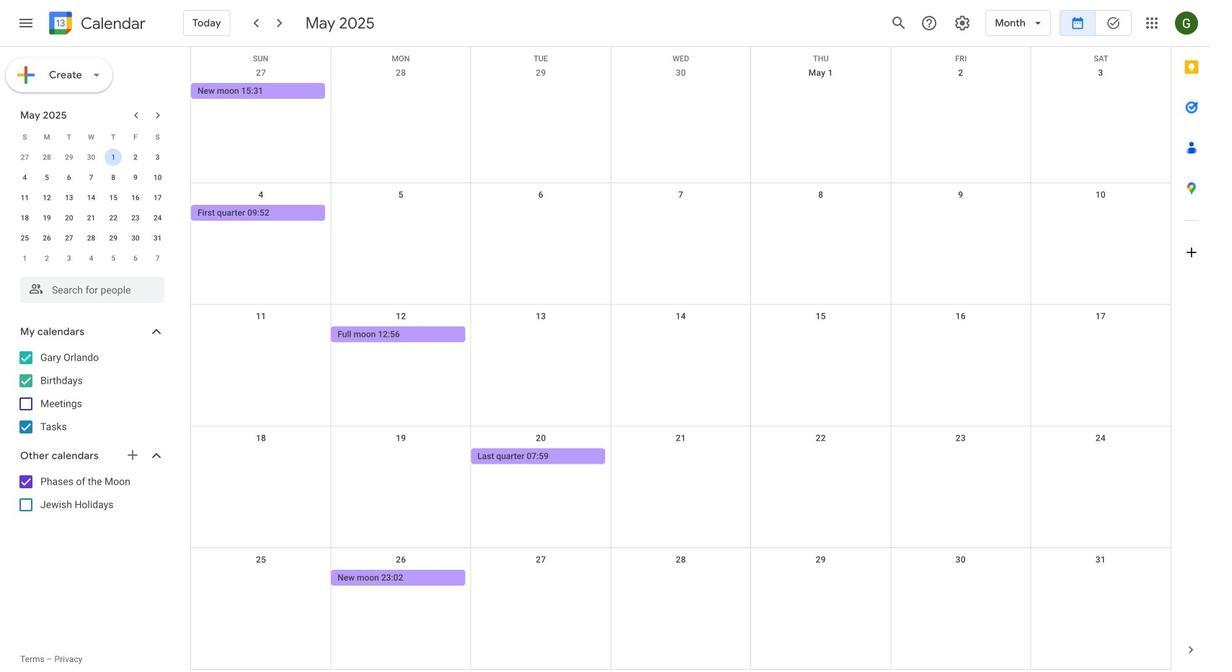 Task type: describe. For each thing, give the bounding box(es) containing it.
5 element
[[38, 169, 56, 186]]

28 element
[[83, 229, 100, 247]]

june 3 element
[[60, 250, 78, 267]]

14 element
[[83, 189, 100, 206]]

24 element
[[149, 209, 166, 226]]

april 30 element
[[83, 149, 100, 166]]

6 element
[[60, 169, 78, 186]]

april 27 element
[[16, 149, 33, 166]]

heading inside calendar element
[[78, 15, 146, 32]]

21 element
[[83, 209, 100, 226]]

7 element
[[83, 169, 100, 186]]

11 element
[[16, 189, 33, 206]]

other calendars list
[[3, 470, 179, 516]]

18 element
[[16, 209, 33, 226]]

30 element
[[127, 229, 144, 247]]

20 element
[[60, 209, 78, 226]]

1 element
[[105, 149, 122, 166]]

25 element
[[16, 229, 33, 247]]

27 element
[[60, 229, 78, 247]]

cell inside may 2025 grid
[[102, 147, 124, 167]]

15 element
[[105, 189, 122, 206]]

Search for people text field
[[29, 277, 156, 303]]

add other calendars image
[[126, 448, 140, 462]]

17 element
[[149, 189, 166, 206]]

26 element
[[38, 229, 56, 247]]

april 28 element
[[38, 149, 56, 166]]

13 element
[[60, 189, 78, 206]]

june 7 element
[[149, 250, 166, 267]]

june 4 element
[[83, 250, 100, 267]]



Task type: locate. For each thing, give the bounding box(es) containing it.
june 1 element
[[16, 250, 33, 267]]

june 5 element
[[105, 250, 122, 267]]

april 29 element
[[60, 149, 78, 166]]

row group
[[14, 147, 169, 268]]

june 6 element
[[127, 250, 144, 267]]

16 element
[[127, 189, 144, 206]]

8 element
[[105, 169, 122, 186]]

10 element
[[149, 169, 166, 186]]

2 element
[[127, 149, 144, 166]]

june 2 element
[[38, 250, 56, 267]]

4 element
[[16, 169, 33, 186]]

3 element
[[149, 149, 166, 166]]

cell
[[331, 83, 471, 100], [471, 83, 611, 100], [751, 83, 891, 100], [891, 83, 1031, 100], [1031, 83, 1171, 100], [102, 147, 124, 167], [331, 205, 471, 222], [471, 205, 611, 222], [751, 205, 891, 222], [891, 205, 1031, 222], [1031, 205, 1171, 222], [191, 326, 331, 344], [471, 326, 611, 344], [751, 326, 891, 344], [891, 326, 1031, 344], [1031, 326, 1171, 344], [191, 448, 331, 466], [331, 448, 471, 466], [751, 448, 891, 466], [891, 448, 1031, 466], [1031, 448, 1171, 466], [191, 570, 331, 587], [471, 570, 611, 587], [751, 570, 891, 587], [891, 570, 1031, 587], [1031, 570, 1171, 587]]

grid
[[190, 47, 1171, 670]]

calendar element
[[46, 9, 146, 40]]

9 element
[[127, 169, 144, 186]]

heading
[[78, 15, 146, 32]]

settings menu image
[[954, 14, 972, 32]]

23 element
[[127, 209, 144, 226]]

tab list
[[1172, 47, 1212, 630]]

31 element
[[149, 229, 166, 247]]

12 element
[[38, 189, 56, 206]]

None search field
[[0, 271, 179, 303]]

row
[[191, 47, 1171, 63], [191, 61, 1171, 183], [14, 127, 169, 147], [14, 147, 169, 167], [14, 167, 169, 188], [191, 183, 1171, 305], [14, 188, 169, 208], [14, 208, 169, 228], [14, 228, 169, 248], [14, 248, 169, 268], [191, 305, 1171, 427], [191, 427, 1171, 548], [191, 548, 1171, 670]]

my calendars list
[[3, 346, 179, 439]]

29 element
[[105, 229, 122, 247]]

may 2025 grid
[[14, 127, 169, 268]]

22 element
[[105, 209, 122, 226]]

19 element
[[38, 209, 56, 226]]

main drawer image
[[17, 14, 35, 32]]



Task type: vqa. For each thing, say whether or not it's contained in the screenshot.
tab list
yes



